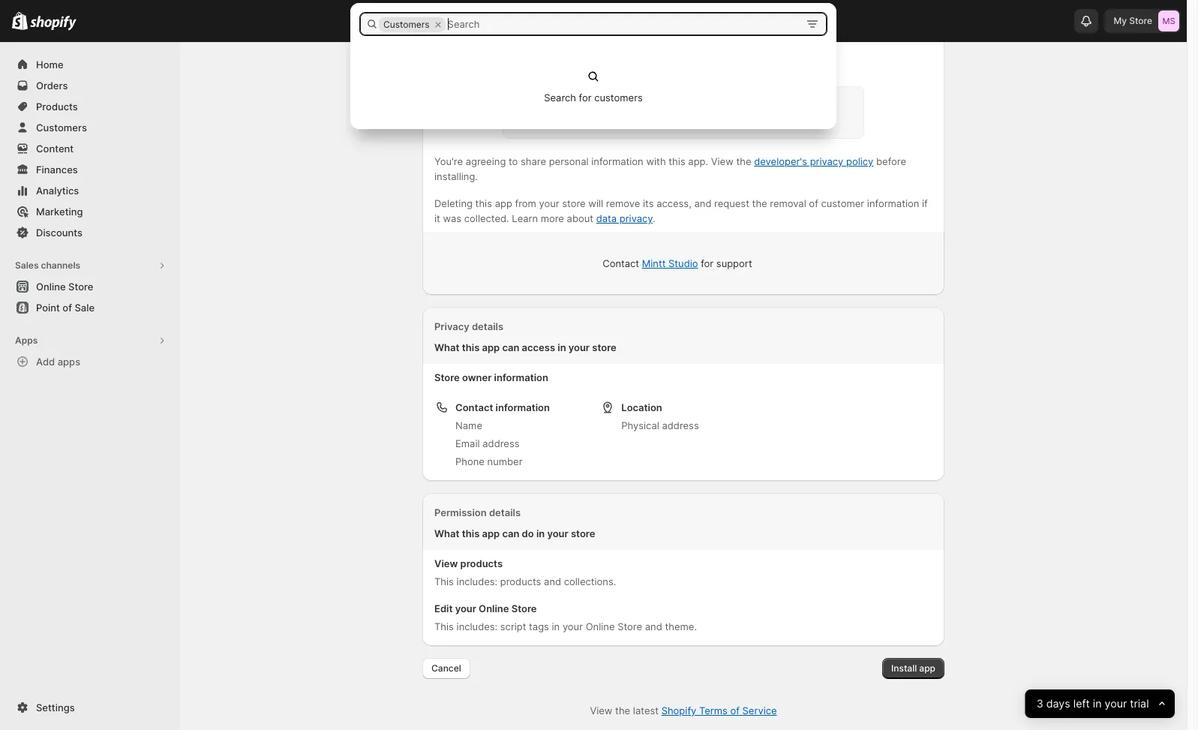 Task type: locate. For each thing, give the bounding box(es) containing it.
what down permission
[[434, 528, 460, 540]]

app left from
[[495, 197, 512, 209]]

1 vertical spatial contact
[[456, 401, 493, 413]]

0 vertical spatial the
[[736, 155, 752, 167]]

add apps
[[36, 356, 80, 368]]

address
[[662, 419, 699, 431], [483, 437, 520, 450]]

discounts
[[36, 227, 83, 239]]

can left do
[[502, 528, 520, 540]]

your right edit
[[455, 603, 476, 615]]

1 vertical spatial search
[[544, 92, 576, 104]]

app right install
[[920, 663, 936, 674]]

1 horizontal spatial of
[[809, 197, 819, 209]]

contact up name
[[456, 401, 493, 413]]

0 vertical spatial details
[[472, 320, 504, 332]]

your right tags
[[563, 621, 583, 633]]

your right do
[[547, 528, 569, 540]]

more
[[541, 212, 564, 224]]

view up edit
[[434, 558, 458, 570]]

1 this from the top
[[434, 576, 454, 588]]

the left developer's
[[736, 155, 752, 167]]

location
[[622, 401, 662, 413]]

collected.
[[464, 212, 509, 224]]

information left with
[[592, 155, 644, 167]]

0 vertical spatial and
[[694, 197, 712, 209]]

and left the collections.
[[544, 576, 561, 588]]

and left theme.
[[645, 621, 662, 633]]

store up the collections.
[[571, 528, 595, 540]]

1 vertical spatial address
[[483, 437, 520, 450]]

1 vertical spatial view
[[434, 558, 458, 570]]

learn
[[512, 212, 538, 224]]

what for what this app can do in your store
[[434, 528, 460, 540]]

information
[[592, 155, 644, 167], [867, 197, 920, 209], [494, 371, 548, 383], [496, 401, 550, 413]]

0 vertical spatial privacy
[[810, 155, 844, 167]]

0 horizontal spatial view
[[434, 558, 458, 570]]

online down the collections.
[[586, 621, 615, 633]]

access,
[[657, 197, 692, 209]]

search
[[401, 15, 433, 27], [544, 92, 576, 104]]

phone
[[456, 456, 485, 468]]

install app
[[892, 663, 936, 674]]

0 vertical spatial this
[[434, 576, 454, 588]]

customer
[[821, 197, 865, 209]]

0 horizontal spatial privacy
[[620, 212, 653, 224]]

store owner information
[[434, 371, 548, 383]]

of
[[809, 197, 819, 209], [730, 705, 740, 717]]

privacy down its
[[620, 212, 653, 224]]

⌘
[[786, 15, 795, 27]]

was
[[443, 212, 462, 224]]

name
[[456, 419, 483, 431]]

what
[[434, 341, 460, 353], [434, 528, 460, 540]]

in right tags
[[552, 621, 560, 633]]

2 vertical spatial store
[[571, 528, 595, 540]]

products down what this app can do in your store
[[460, 558, 503, 570]]

contact mintt studio for support
[[603, 257, 753, 269]]

includes: inside view products this includes: products and collections.
[[457, 576, 498, 588]]

store left owner
[[434, 371, 460, 383]]

0 vertical spatial what
[[434, 341, 460, 353]]

and inside view products this includes: products and collections.
[[544, 576, 561, 588]]

store up script
[[512, 603, 537, 615]]

privacy
[[434, 320, 470, 332]]

in for access
[[558, 341, 566, 353]]

0 horizontal spatial search
[[401, 15, 433, 27]]

contact left mintt
[[603, 257, 639, 269]]

1 can from the top
[[502, 341, 520, 353]]

this for permission details
[[462, 528, 480, 540]]

of inside deleting this app from your store will remove its access, and request the removal of customer information if it was collected. learn more about
[[809, 197, 819, 209]]

1 horizontal spatial contact
[[603, 257, 639, 269]]

the
[[736, 155, 752, 167], [752, 197, 767, 209], [615, 705, 630, 717]]

apps button
[[9, 330, 171, 351]]

2 vertical spatial in
[[552, 621, 560, 633]]

customers
[[595, 92, 643, 104]]

what down privacy
[[434, 341, 460, 353]]

0 vertical spatial products
[[460, 558, 503, 570]]

2 horizontal spatial view
[[711, 155, 734, 167]]

contact information name email address phone number
[[456, 401, 550, 468]]

products up script
[[500, 576, 541, 588]]

this up collected.
[[475, 197, 492, 209]]

1 vertical spatial this
[[434, 621, 454, 633]]

1 vertical spatial store
[[592, 341, 617, 353]]

app for your
[[495, 197, 512, 209]]

cancel
[[431, 663, 461, 674]]

contact
[[603, 257, 639, 269], [456, 401, 493, 413]]

0 vertical spatial address
[[662, 419, 699, 431]]

2 can from the top
[[502, 528, 520, 540]]

and right access,
[[694, 197, 712, 209]]

1 horizontal spatial for
[[701, 257, 714, 269]]

2 this from the top
[[434, 621, 454, 633]]

terms
[[699, 705, 728, 717]]

view left latest
[[590, 705, 613, 717]]

before installing.
[[434, 155, 907, 182]]

2 vertical spatial and
[[645, 621, 662, 633]]

1 horizontal spatial and
[[645, 621, 662, 633]]

for left the customers
[[579, 92, 592, 104]]

and inside deleting this app from your store will remove its access, and request the removal of customer information if it was collected. learn more about
[[694, 197, 712, 209]]

details for permission details
[[489, 507, 521, 519]]

1 vertical spatial can
[[502, 528, 520, 540]]

your
[[539, 197, 560, 209], [569, 341, 590, 353], [547, 528, 569, 540], [455, 603, 476, 615], [563, 621, 583, 633]]

1 vertical spatial products
[[500, 576, 541, 588]]

view right app.
[[711, 155, 734, 167]]

0 horizontal spatial contact
[[456, 401, 493, 413]]

can
[[502, 341, 520, 353], [502, 528, 520, 540]]

store
[[562, 197, 586, 209], [592, 341, 617, 353], [571, 528, 595, 540]]

2 what from the top
[[434, 528, 460, 540]]

1 vertical spatial and
[[544, 576, 561, 588]]

2 vertical spatial the
[[615, 705, 630, 717]]

permission
[[434, 507, 487, 519]]

share
[[521, 155, 546, 167]]

view for view products this includes: products and collections.
[[434, 558, 458, 570]]

0 horizontal spatial of
[[730, 705, 740, 717]]

app down permission details
[[482, 528, 500, 540]]

removal
[[770, 197, 806, 209]]

0 horizontal spatial and
[[544, 576, 561, 588]]

in right do
[[536, 528, 545, 540]]

for right studio
[[701, 257, 714, 269]]

theme.
[[665, 621, 697, 633]]

0 vertical spatial store
[[434, 371, 460, 383]]

.
[[653, 212, 656, 224]]

your up more
[[539, 197, 560, 209]]

owner
[[462, 371, 492, 383]]

0 vertical spatial of
[[809, 197, 819, 209]]

search for search
[[401, 15, 433, 27]]

0 horizontal spatial address
[[483, 437, 520, 450]]

app inside deleting this app from your store will remove its access, and request the removal of customer information if it was collected. learn more about
[[495, 197, 512, 209]]

can for do
[[502, 528, 520, 540]]

policy
[[846, 155, 874, 167]]

this down privacy details on the left
[[462, 341, 480, 353]]

1 horizontal spatial the
[[736, 155, 752, 167]]

0 vertical spatial can
[[502, 341, 520, 353]]

1 horizontal spatial address
[[662, 419, 699, 431]]

with
[[646, 155, 666, 167]]

2 horizontal spatial and
[[694, 197, 712, 209]]

search for search for customers
[[544, 92, 576, 104]]

data privacy .
[[596, 212, 656, 224]]

view inside view products this includes: products and collections.
[[434, 558, 458, 570]]

this inside deleting this app from your store will remove its access, and request the removal of customer information if it was collected. learn more about
[[475, 197, 492, 209]]

details up what this app can do in your store
[[489, 507, 521, 519]]

online up script
[[479, 603, 509, 615]]

view products this includes: products and collections.
[[434, 558, 616, 588]]

Search text field
[[446, 12, 799, 36]]

installing.
[[434, 170, 478, 182]]

your right access
[[569, 341, 590, 353]]

1 vertical spatial details
[[489, 507, 521, 519]]

includes: down what this app can do in your store
[[457, 576, 498, 588]]

app.
[[688, 155, 708, 167]]

app for do
[[482, 528, 500, 540]]

products
[[460, 558, 503, 570], [500, 576, 541, 588]]

1 horizontal spatial view
[[590, 705, 613, 717]]

0 vertical spatial contact
[[603, 257, 639, 269]]

view
[[711, 155, 734, 167], [434, 558, 458, 570], [590, 705, 613, 717]]

mintt studio button
[[642, 257, 698, 269]]

the right "request" in the right top of the page
[[752, 197, 767, 209]]

and
[[694, 197, 712, 209], [544, 576, 561, 588], [645, 621, 662, 633]]

privacy left policy
[[810, 155, 844, 167]]

can left access
[[502, 341, 520, 353]]

1 vertical spatial the
[[752, 197, 767, 209]]

about
[[567, 212, 594, 224]]

email
[[456, 437, 480, 450]]

1 horizontal spatial online
[[586, 621, 615, 633]]

store right access
[[592, 341, 617, 353]]

0 vertical spatial search
[[401, 15, 433, 27]]

developer's privacy policy link
[[754, 155, 874, 167]]

of right the terms at the right bottom
[[730, 705, 740, 717]]

physical
[[622, 419, 659, 431]]

this up edit
[[434, 576, 454, 588]]

details
[[472, 320, 504, 332], [489, 507, 521, 519]]

1 vertical spatial includes:
[[457, 621, 498, 633]]

1 vertical spatial store
[[512, 603, 537, 615]]

0 vertical spatial in
[[558, 341, 566, 353]]

1 vertical spatial online
[[586, 621, 615, 633]]

data privacy link
[[596, 212, 653, 224]]

in right access
[[558, 341, 566, 353]]

0 vertical spatial includes:
[[457, 576, 498, 588]]

1 horizontal spatial search
[[544, 92, 576, 104]]

0 horizontal spatial online
[[479, 603, 509, 615]]

store left theme.
[[618, 621, 642, 633]]

in for do
[[536, 528, 545, 540]]

address inside contact information name email address phone number
[[483, 437, 520, 450]]

contact inside contact information name email address phone number
[[456, 401, 493, 413]]

in
[[558, 341, 566, 353], [536, 528, 545, 540], [552, 621, 560, 633]]

app up store owner information
[[482, 341, 500, 353]]

the left latest
[[615, 705, 630, 717]]

personal
[[549, 155, 589, 167]]

1 vertical spatial in
[[536, 528, 545, 540]]

2 includes: from the top
[[457, 621, 498, 633]]

2 vertical spatial store
[[618, 621, 642, 633]]

0 vertical spatial for
[[579, 92, 592, 104]]

1 horizontal spatial store
[[512, 603, 537, 615]]

information left if
[[867, 197, 920, 209]]

0 horizontal spatial store
[[434, 371, 460, 383]]

address up "number"
[[483, 437, 520, 450]]

and inside edit your online store this includes: script tags in your online store and theme.
[[645, 621, 662, 633]]

agreeing
[[466, 155, 506, 167]]

details right privacy
[[472, 320, 504, 332]]

shopify image
[[30, 16, 77, 31]]

store
[[434, 371, 460, 383], [512, 603, 537, 615], [618, 621, 642, 633]]

0 vertical spatial store
[[562, 197, 586, 209]]

1 what from the top
[[434, 341, 460, 353]]

2 vertical spatial view
[[590, 705, 613, 717]]

to
[[509, 155, 518, 167]]

store for permission details
[[571, 528, 595, 540]]

includes:
[[457, 576, 498, 588], [457, 621, 498, 633]]

of right removal
[[809, 197, 819, 209]]

store up about
[[562, 197, 586, 209]]

search for customers
[[544, 92, 643, 104]]

access
[[522, 341, 555, 353]]

this down edit
[[434, 621, 454, 633]]

this down permission details
[[462, 528, 480, 540]]

this
[[434, 576, 454, 588], [434, 621, 454, 633]]

1 includes: from the top
[[457, 576, 498, 588]]

includes: left script
[[457, 621, 498, 633]]

its
[[643, 197, 654, 209]]

1 vertical spatial what
[[434, 528, 460, 540]]

information down store owner information
[[496, 401, 550, 413]]

2 horizontal spatial the
[[752, 197, 767, 209]]

address right physical
[[662, 419, 699, 431]]

it
[[434, 212, 440, 224]]



Task type: vqa. For each thing, say whether or not it's contained in the screenshot.
Search for customers 'SEARCH'
yes



Task type: describe. For each thing, give the bounding box(es) containing it.
customers
[[383, 18, 430, 30]]

support
[[717, 257, 753, 269]]

sales channels button
[[9, 255, 171, 276]]

will
[[589, 197, 603, 209]]

home
[[36, 59, 63, 71]]

this inside view products this includes: products and collections.
[[434, 576, 454, 588]]

what for what this app can access in your store
[[434, 341, 460, 353]]

home link
[[9, 54, 171, 75]]

contact for contact mintt studio for support
[[603, 257, 639, 269]]

app for access
[[482, 341, 500, 353]]

address inside location physical address
[[662, 419, 699, 431]]

edit your online store this includes: script tags in your online store and theme.
[[434, 603, 697, 633]]

this for privacy details
[[462, 341, 480, 353]]

shopify
[[662, 705, 697, 717]]

settings link
[[9, 697, 171, 718]]

add apps button
[[9, 351, 171, 372]]

can for access
[[502, 341, 520, 353]]

studio
[[669, 257, 698, 269]]

privacy details
[[434, 320, 504, 332]]

includes: inside edit your online store this includes: script tags in your online store and theme.
[[457, 621, 498, 633]]

your inside deleting this app from your store will remove its access, and request the removal of customer information if it was collected. learn more about
[[539, 197, 560, 209]]

1 vertical spatial privacy
[[620, 212, 653, 224]]

k
[[798, 15, 804, 27]]

1 vertical spatial of
[[730, 705, 740, 717]]

details for privacy details
[[472, 320, 504, 332]]

view the latest shopify terms of service
[[590, 705, 777, 717]]

permission details
[[434, 507, 521, 519]]

edit
[[434, 603, 453, 615]]

1 vertical spatial for
[[701, 257, 714, 269]]

0 vertical spatial online
[[479, 603, 509, 615]]

1 horizontal spatial privacy
[[810, 155, 844, 167]]

app inside button
[[920, 663, 936, 674]]

what this app can access in your store
[[434, 341, 617, 353]]

in inside edit your online store this includes: script tags in your online store and theme.
[[552, 621, 560, 633]]

developer's
[[754, 155, 807, 167]]

this right with
[[669, 155, 686, 167]]

install app button
[[883, 658, 945, 679]]

0 horizontal spatial the
[[615, 705, 630, 717]]

script
[[500, 621, 526, 633]]

contact for contact information name email address phone number
[[456, 401, 493, 413]]

cancel button
[[422, 658, 470, 679]]

do
[[522, 528, 534, 540]]

if
[[922, 197, 928, 209]]

view for view the latest shopify terms of service
[[590, 705, 613, 717]]

information inside contact information name email address phone number
[[496, 401, 550, 413]]

sales channels
[[15, 260, 80, 271]]

store for privacy details
[[592, 341, 617, 353]]

the inside deleting this app from your store will remove its access, and request the removal of customer information if it was collected. learn more about
[[752, 197, 767, 209]]

information down what this app can access in your store
[[494, 371, 548, 383]]

before
[[877, 155, 907, 167]]

remove
[[606, 197, 640, 209]]

deleting
[[434, 197, 473, 209]]

collections.
[[564, 576, 616, 588]]

sales
[[15, 260, 39, 271]]

apps
[[15, 335, 38, 346]]

from
[[515, 197, 536, 209]]

settings
[[36, 702, 75, 714]]

tags
[[529, 621, 549, 633]]

service
[[743, 705, 777, 717]]

channels
[[41, 260, 80, 271]]

deleting this app from your store will remove its access, and request the removal of customer information if it was collected. learn more about
[[434, 197, 928, 224]]

add
[[36, 356, 55, 368]]

data
[[596, 212, 617, 224]]

0 vertical spatial view
[[711, 155, 734, 167]]

shopify terms of service link
[[662, 705, 777, 717]]

2 horizontal spatial store
[[618, 621, 642, 633]]

apps
[[58, 356, 80, 368]]

install
[[892, 663, 917, 674]]

you're
[[434, 155, 463, 167]]

this inside edit your online store this includes: script tags in your online store and theme.
[[434, 621, 454, 633]]

what this app can do in your store
[[434, 528, 595, 540]]

mintt
[[642, 257, 666, 269]]

location physical address
[[622, 401, 699, 431]]

0 horizontal spatial for
[[579, 92, 592, 104]]

⌘ k
[[786, 15, 804, 27]]

you're agreeing to share personal information with this app. view the developer's privacy policy
[[434, 155, 874, 167]]

request
[[714, 197, 750, 209]]

store inside deleting this app from your store will remove its access, and request the removal of customer information if it was collected. learn more about
[[562, 197, 586, 209]]

this for you're agreeing to share personal information with this app. view the
[[475, 197, 492, 209]]

number
[[487, 456, 523, 468]]

latest
[[633, 705, 659, 717]]

discounts link
[[9, 222, 171, 243]]

information inside deleting this app from your store will remove its access, and request the removal of customer information if it was collected. learn more about
[[867, 197, 920, 209]]



